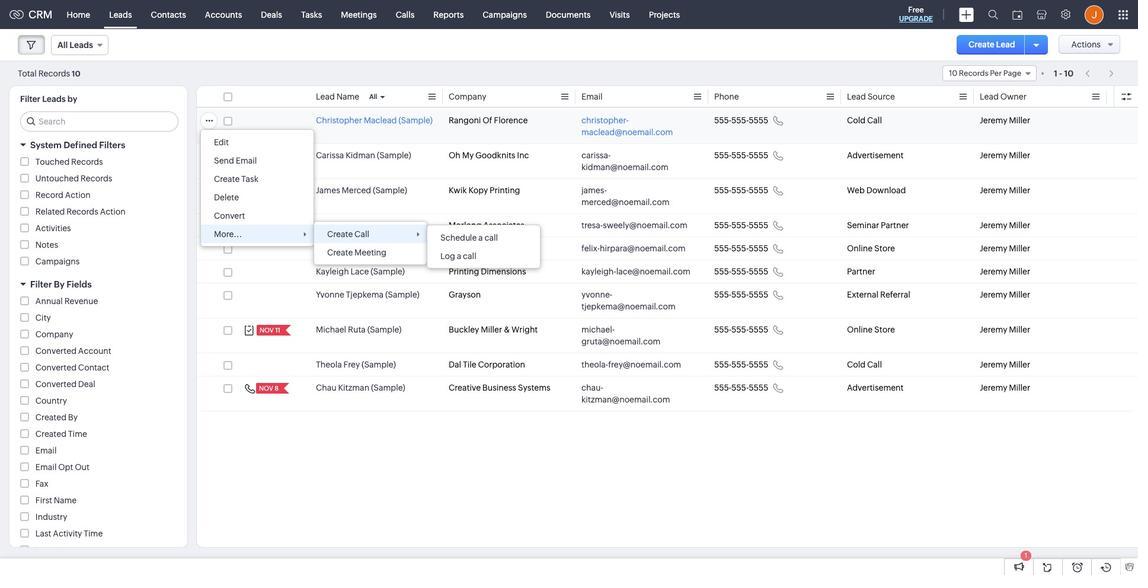 Task type: locate. For each thing, give the bounding box(es) containing it.
1 vertical spatial call
[[463, 251, 476, 261]]

lead name
[[316, 92, 359, 101]]

2 5555 from the top
[[749, 151, 768, 160]]

0 vertical spatial printing
[[490, 186, 520, 195]]

records down touched records
[[81, 174, 112, 183]]

0 vertical spatial store
[[874, 244, 895, 253]]

deals
[[261, 10, 282, 19]]

created for created by
[[35, 413, 66, 422]]

calls
[[396, 10, 415, 19]]

(sample) for michael ruta (sample)
[[367, 325, 402, 334]]

jeremy miller for carissa- kidman@noemail.com
[[980, 151, 1030, 160]]

jeremy miller
[[980, 116, 1030, 125], [980, 151, 1030, 160], [980, 186, 1030, 195], [980, 221, 1030, 230], [980, 244, 1030, 253], [980, 267, 1030, 276], [980, 290, 1030, 299], [980, 325, 1030, 334], [980, 360, 1030, 369], [980, 383, 1030, 392]]

chau
[[316, 383, 337, 392]]

2 555-555-5555 from the top
[[714, 151, 768, 160]]

0 vertical spatial online store
[[847, 244, 895, 253]]

1 vertical spatial online store
[[847, 325, 895, 334]]

1 horizontal spatial campaigns
[[483, 10, 527, 19]]

frey
[[344, 360, 360, 369]]

fields
[[67, 279, 92, 289]]

converted contact
[[35, 363, 109, 372]]

name for last name
[[53, 545, 76, 555]]

kayleigh lace (sample) link
[[316, 266, 405, 277]]

miller for kayleigh-lace@noemail.com
[[1009, 267, 1030, 276]]

online store down external referral
[[847, 325, 895, 334]]

create for create meeting
[[327, 248, 353, 257]]

filter inside dropdown button
[[30, 279, 52, 289]]

last
[[35, 529, 51, 538], [35, 545, 51, 555]]

0 horizontal spatial 10
[[72, 69, 80, 78]]

10 up by
[[72, 69, 80, 78]]

felix-hirpara@noemail.com link
[[582, 242, 686, 254]]

create inside button
[[969, 40, 995, 49]]

1
[[1054, 68, 1058, 78]]

0 vertical spatial partner
[[881, 221, 909, 230]]

source
[[868, 92, 895, 101]]

email down created time
[[35, 446, 57, 455]]

1 vertical spatial last
[[35, 545, 51, 555]]

converted for converted deal
[[35, 379, 76, 389]]

7 jeremy miller from the top
[[980, 290, 1030, 299]]

create
[[969, 40, 995, 49], [214, 174, 240, 184], [327, 229, 353, 239], [327, 248, 353, 257]]

created by
[[35, 413, 78, 422]]

touched
[[35, 157, 70, 167]]

row group containing christopher maclead (sample)
[[197, 109, 1138, 411]]

1 jeremy from the top
[[980, 116, 1007, 125]]

(sample) up the meeting
[[367, 221, 402, 230]]

industry
[[35, 512, 67, 522]]

4 555-555-5555 from the top
[[714, 221, 768, 230]]

0 vertical spatial by
[[54, 279, 65, 289]]

(sample) right kitzman
[[371, 383, 405, 392]]

record
[[35, 190, 63, 200]]

1 vertical spatial nov
[[259, 385, 273, 392]]

2 converted from the top
[[35, 363, 76, 372]]

1 5555 from the top
[[749, 116, 768, 125]]

0 vertical spatial advertisement
[[847, 151, 904, 160]]

created down created by
[[35, 429, 66, 439]]

8 jeremy from the top
[[980, 325, 1007, 334]]

by inside filter by fields dropdown button
[[54, 279, 65, 289]]

5 5555 from the top
[[749, 244, 768, 253]]

jeremy for felix-hirpara@noemail.com
[[980, 244, 1007, 253]]

0 horizontal spatial leads
[[42, 94, 66, 104]]

a right log
[[457, 251, 461, 261]]

kayleigh
[[316, 267, 349, 276]]

by
[[54, 279, 65, 289], [68, 413, 78, 422]]

campaigns right reports "link"
[[483, 10, 527, 19]]

(sample) right frey
[[362, 360, 396, 369]]

online down external
[[847, 325, 873, 334]]

frey@noemail.com
[[608, 360, 681, 369]]

maclead@noemail.com
[[582, 127, 673, 137]]

5 555-555-5555 from the top
[[714, 244, 768, 253]]

store down the seminar partner
[[874, 244, 895, 253]]

1 vertical spatial name
[[54, 496, 77, 505]]

lead left owner
[[980, 92, 999, 101]]

related
[[35, 207, 65, 216]]

1 555-555-5555 from the top
[[714, 116, 768, 125]]

1 vertical spatial converted
[[35, 363, 76, 372]]

9 5555 from the top
[[749, 360, 768, 369]]

2 last from the top
[[35, 545, 51, 555]]

cold for theola-frey@noemail.com
[[847, 360, 866, 369]]

10 inside total records 10
[[72, 69, 80, 78]]

1 store from the top
[[874, 244, 895, 253]]

carissa- kidman@noemail.com
[[582, 151, 669, 172]]

printing right kopy
[[490, 186, 520, 195]]

3 converted from the top
[[35, 379, 76, 389]]

1 vertical spatial filter
[[30, 279, 52, 289]]

1 horizontal spatial call
[[485, 233, 498, 242]]

activity
[[53, 529, 82, 538]]

by
[[67, 94, 77, 104]]

nov for chau
[[259, 385, 273, 392]]

0 horizontal spatial a
[[457, 251, 461, 261]]

records down defined
[[71, 157, 103, 167]]

meetings
[[341, 10, 377, 19]]

2 cold call from the top
[[847, 360, 882, 369]]

0 vertical spatial online
[[847, 244, 873, 253]]

miller for christopher- maclead@noemail.com
[[1009, 116, 1030, 125]]

leads left by
[[42, 94, 66, 104]]

by up annual revenue
[[54, 279, 65, 289]]

name up christopher
[[337, 92, 359, 101]]

converted account
[[35, 346, 111, 356]]

lead left source
[[847, 92, 866, 101]]

name for first name
[[54, 496, 77, 505]]

call down morlong associates
[[485, 233, 498, 242]]

10 for total records 10
[[72, 69, 80, 78]]

0 vertical spatial cold
[[847, 116, 866, 125]]

0 horizontal spatial partner
[[847, 267, 875, 276]]

action up related records action
[[65, 190, 90, 200]]

converted up converted contact
[[35, 346, 76, 356]]

dal
[[449, 360, 461, 369]]

0 vertical spatial call
[[485, 233, 498, 242]]

kayleigh-
[[582, 267, 616, 276]]

6 555-555-5555 from the top
[[714, 267, 768, 276]]

10 right -
[[1064, 68, 1074, 78]]

edit link
[[201, 133, 314, 151]]

2 vertical spatial converted
[[35, 379, 76, 389]]

action
[[65, 190, 90, 200], [100, 207, 125, 216]]

(sample) for felix hirpara (sample)
[[366, 244, 400, 253]]

0 vertical spatial cold call
[[847, 116, 882, 125]]

jeremy for yvonne- tjepkema@noemail.com
[[980, 290, 1007, 299]]

call down schedule a call
[[463, 251, 476, 261]]

0 vertical spatial company
[[449, 92, 487, 101]]

last down industry on the left
[[35, 529, 51, 538]]

carissa- kidman@noemail.com link
[[582, 149, 691, 173]]

campaigns down notes
[[35, 257, 80, 266]]

0 vertical spatial nov
[[260, 327, 274, 334]]

1 vertical spatial by
[[68, 413, 78, 422]]

cold call for christopher- maclead@noemail.com
[[847, 116, 882, 125]]

lead for lead owner
[[980, 92, 999, 101]]

(sample) right merced
[[373, 186, 407, 195]]

nov for michael
[[260, 327, 274, 334]]

1 cold from the top
[[847, 116, 866, 125]]

2 jeremy from the top
[[980, 151, 1007, 160]]

records
[[38, 68, 70, 78], [71, 157, 103, 167], [81, 174, 112, 183], [67, 207, 98, 216]]

1 horizontal spatial action
[[100, 207, 125, 216]]

by up created time
[[68, 413, 78, 422]]

jeremy miller for kayleigh-lace@noemail.com
[[980, 267, 1030, 276]]

6 5555 from the top
[[749, 267, 768, 276]]

1 vertical spatial partner
[[847, 267, 875, 276]]

jeremy miller for yvonne- tjepkema@noemail.com
[[980, 290, 1030, 299]]

filter up annual
[[30, 279, 52, 289]]

&
[[504, 325, 510, 334]]

merced@noemail.com
[[582, 197, 670, 207]]

action down 'untouched records'
[[100, 207, 125, 216]]

2 jeremy miller from the top
[[980, 151, 1030, 160]]

nov left 11
[[260, 327, 274, 334]]

felix-hirpara@noemail.com
[[582, 244, 686, 253]]

1 created from the top
[[35, 413, 66, 422]]

first name
[[35, 496, 77, 505]]

1 cold call from the top
[[847, 116, 882, 125]]

(sample) inside "link"
[[362, 360, 396, 369]]

theola-
[[582, 360, 608, 369]]

records up filter leads by
[[38, 68, 70, 78]]

7 555-555-5555 from the top
[[714, 290, 768, 299]]

navigation
[[1080, 65, 1120, 82]]

time down created by
[[68, 429, 87, 439]]

3 jeremy miller from the top
[[980, 186, 1030, 195]]

a for schedule
[[478, 233, 483, 242]]

6 jeremy miller from the top
[[980, 267, 1030, 276]]

0 horizontal spatial action
[[65, 190, 90, 200]]

total records 10
[[18, 68, 80, 78]]

converted up country
[[35, 379, 76, 389]]

profile image
[[1085, 5, 1104, 24]]

(sample)
[[398, 116, 433, 125], [377, 151, 411, 160], [373, 186, 407, 195], [367, 221, 402, 230], [366, 244, 400, 253], [371, 267, 405, 276], [385, 290, 420, 299], [367, 325, 402, 334], [362, 360, 396, 369], [371, 383, 405, 392]]

5 jeremy miller from the top
[[980, 244, 1030, 253]]

documents link
[[536, 0, 600, 29]]

(sample) right kidman
[[377, 151, 411, 160]]

555-555-5555 for felix-hirpara@noemail.com
[[714, 244, 768, 253]]

lead down the calendar image
[[996, 40, 1015, 49]]

1 vertical spatial cold
[[847, 360, 866, 369]]

1 jeremy miller from the top
[[980, 116, 1030, 125]]

2 created from the top
[[35, 429, 66, 439]]

time right the activity
[[84, 529, 103, 538]]

1 horizontal spatial printing
[[490, 186, 520, 195]]

created down country
[[35, 413, 66, 422]]

2 cold from the top
[[847, 360, 866, 369]]

9 jeremy from the top
[[980, 360, 1007, 369]]

0 vertical spatial converted
[[35, 346, 76, 356]]

dimensions
[[481, 267, 526, 276]]

1 vertical spatial time
[[84, 529, 103, 538]]

tresa-sweely@noemail.com link
[[582, 219, 688, 231]]

calendar image
[[1013, 10, 1023, 19]]

4 jeremy miller from the top
[[980, 221, 1030, 230]]

1 vertical spatial a
[[457, 251, 461, 261]]

nov left 8 at left
[[259, 385, 273, 392]]

(sample) right tjepkema
[[385, 290, 420, 299]]

printing down log a call
[[449, 267, 479, 276]]

0 vertical spatial last
[[35, 529, 51, 538]]

creative
[[449, 383, 481, 392]]

leads right home at the top
[[109, 10, 132, 19]]

filter by fields button
[[9, 274, 187, 295]]

last down last activity time on the left bottom of page
[[35, 545, 51, 555]]

jeremy for kayleigh-lace@noemail.com
[[980, 267, 1007, 276]]

online down the seminar
[[847, 244, 873, 253]]

converted
[[35, 346, 76, 356], [35, 363, 76, 372], [35, 379, 76, 389]]

rangoni of florence
[[449, 116, 528, 125]]

1 vertical spatial leads
[[42, 94, 66, 104]]

records for total
[[38, 68, 70, 78]]

email up fax
[[35, 462, 57, 472]]

online store down the seminar partner
[[847, 244, 895, 253]]

1 horizontal spatial a
[[478, 233, 483, 242]]

3 5555 from the top
[[749, 186, 768, 195]]

1 vertical spatial store
[[874, 325, 895, 334]]

5 jeremy from the top
[[980, 244, 1007, 253]]

2 vertical spatial name
[[53, 545, 76, 555]]

by for filter
[[54, 279, 65, 289]]

log a call
[[440, 251, 476, 261]]

create for create task
[[214, 174, 240, 184]]

email up task
[[236, 156, 257, 165]]

name down the activity
[[53, 545, 76, 555]]

nov 11
[[260, 327, 280, 334]]

1 converted from the top
[[35, 346, 76, 356]]

9 555-555-5555 from the top
[[714, 360, 768, 369]]

1 vertical spatial online
[[847, 325, 873, 334]]

(sample) up kayleigh lace (sample)
[[366, 244, 400, 253]]

search element
[[981, 0, 1005, 29]]

total
[[18, 68, 37, 78]]

nov 11 link
[[257, 325, 282, 336]]

0 vertical spatial a
[[478, 233, 483, 242]]

(sample) for yvonne tjepkema (sample)
[[385, 290, 420, 299]]

3 jeremy from the top
[[980, 186, 1007, 195]]

converted up converted deal
[[35, 363, 76, 372]]

deals link
[[252, 0, 292, 29]]

records down the record action
[[67, 207, 98, 216]]

1 last from the top
[[35, 529, 51, 538]]

chau- kitzman@noemail.com
[[582, 383, 670, 404]]

(sample) for chau kitzman (sample)
[[371, 383, 405, 392]]

(sample) right "maclead"
[[398, 116, 433, 125]]

christopher maclead (sample) link
[[316, 114, 433, 126]]

partner right the seminar
[[881, 221, 909, 230]]

company up rangoni
[[449, 92, 487, 101]]

1 horizontal spatial 10
[[1064, 68, 1074, 78]]

accounts link
[[196, 0, 252, 29]]

10
[[1064, 68, 1074, 78], [72, 69, 80, 78]]

james- merced@noemail.com
[[582, 186, 670, 207]]

a
[[478, 233, 483, 242], [457, 251, 461, 261]]

2 advertisement from the top
[[847, 383, 904, 392]]

10 555-555-5555 from the top
[[714, 383, 768, 392]]

2 vertical spatial call
[[867, 360, 882, 369]]

1 vertical spatial cold call
[[847, 360, 882, 369]]

0 horizontal spatial printing
[[449, 267, 479, 276]]

0 vertical spatial call
[[867, 116, 882, 125]]

1 horizontal spatial leads
[[109, 10, 132, 19]]

9 jeremy miller from the top
[[980, 360, 1030, 369]]

felix hirpara (sample) link
[[316, 242, 400, 254]]

partner up external
[[847, 267, 875, 276]]

business
[[482, 383, 516, 392]]

a down morlong associates
[[478, 233, 483, 242]]

jeremy miller for theola-frey@noemail.com
[[980, 360, 1030, 369]]

0 vertical spatial created
[[35, 413, 66, 422]]

4 5555 from the top
[[749, 221, 768, 230]]

0 vertical spatial name
[[337, 92, 359, 101]]

schedule
[[440, 233, 477, 242]]

seminar partner
[[847, 221, 909, 230]]

converted deal
[[35, 379, 95, 389]]

felix
[[316, 244, 334, 253]]

partner
[[881, 221, 909, 230], [847, 267, 875, 276]]

email
[[582, 92, 603, 101], [236, 156, 257, 165], [35, 446, 57, 455], [35, 462, 57, 472]]

row group
[[197, 109, 1138, 411]]

0 horizontal spatial by
[[54, 279, 65, 289]]

projects
[[649, 10, 680, 19]]

1 vertical spatial advertisement
[[847, 383, 904, 392]]

call for christopher- maclead@noemail.com
[[867, 116, 882, 125]]

tjepkema@noemail.com
[[582, 302, 676, 311]]

0 horizontal spatial company
[[35, 330, 73, 339]]

0 vertical spatial leads
[[109, 10, 132, 19]]

1 vertical spatial action
[[100, 207, 125, 216]]

8
[[275, 385, 279, 392]]

merced
[[342, 186, 371, 195]]

lead for lead name
[[316, 92, 335, 101]]

(sample) for tresa sweely (sample)
[[367, 221, 402, 230]]

lead owner
[[980, 92, 1027, 101]]

7 5555 from the top
[[749, 290, 768, 299]]

sweely
[[338, 221, 366, 230]]

call for log a call
[[463, 251, 476, 261]]

6 jeremy from the top
[[980, 267, 1007, 276]]

name right first
[[54, 496, 77, 505]]

0 horizontal spatial call
[[463, 251, 476, 261]]

555-555-5555 for yvonne- tjepkema@noemail.com
[[714, 290, 768, 299]]

(sample) right ruta
[[367, 325, 402, 334]]

0 vertical spatial filter
[[20, 94, 40, 104]]

company down city on the bottom left of the page
[[35, 330, 73, 339]]

jeremy miller for christopher- maclead@noemail.com
[[980, 116, 1030, 125]]

(sample) down the meeting
[[371, 267, 405, 276]]

city
[[35, 313, 51, 322]]

1 horizontal spatial by
[[68, 413, 78, 422]]

miller
[[1009, 116, 1030, 125], [1009, 151, 1030, 160], [1009, 186, 1030, 195], [1009, 221, 1030, 230], [1009, 244, 1030, 253], [1009, 267, 1030, 276], [1009, 290, 1030, 299], [481, 325, 502, 334], [1009, 325, 1030, 334], [1009, 360, 1030, 369], [1009, 383, 1030, 392]]

4 jeremy from the top
[[980, 221, 1007, 230]]

filter down total
[[20, 94, 40, 104]]

3 555-555-5555 from the top
[[714, 186, 768, 195]]

felix hirpara (sample)
[[316, 244, 400, 253]]

create lead
[[969, 40, 1015, 49]]

gruta@noemail.com
[[582, 337, 661, 346]]

7 jeremy from the top
[[980, 290, 1007, 299]]

lead up christopher
[[316, 92, 335, 101]]

christopher-
[[582, 116, 629, 125]]

1 vertical spatial created
[[35, 429, 66, 439]]

profile element
[[1078, 0, 1111, 29]]

jeremy miller for james- merced@noemail.com
[[980, 186, 1030, 195]]

0 vertical spatial campaigns
[[483, 10, 527, 19]]

1 vertical spatial campaigns
[[35, 257, 80, 266]]

task
[[241, 174, 258, 184]]

create for create lead
[[969, 40, 995, 49]]

store down external referral
[[874, 325, 895, 334]]

michael-
[[582, 325, 615, 334]]



Task type: vqa. For each thing, say whether or not it's contained in the screenshot.


Task type: describe. For each thing, give the bounding box(es) containing it.
lead source
[[847, 92, 895, 101]]

morlong
[[449, 221, 482, 230]]

system
[[30, 140, 62, 150]]

hirpara@noemail.com
[[600, 244, 686, 253]]

5555 for felix-hirpara@noemail.com
[[749, 244, 768, 253]]

1 horizontal spatial company
[[449, 92, 487, 101]]

10 for 1 - 10
[[1064, 68, 1074, 78]]

10 5555 from the top
[[749, 383, 768, 392]]

filter for filter by fields
[[30, 279, 52, 289]]

buckley miller & wright
[[449, 325, 538, 334]]

jeremy for christopher- maclead@noemail.com
[[980, 116, 1007, 125]]

phone
[[714, 92, 739, 101]]

home link
[[57, 0, 100, 29]]

(sample) for christopher maclead (sample)
[[398, 116, 433, 125]]

jeremy for carissa- kidman@noemail.com
[[980, 151, 1007, 160]]

michael- gruta@noemail.com
[[582, 325, 661, 346]]

chau- kitzman@noemail.com link
[[582, 382, 691, 405]]

florence
[[494, 116, 528, 125]]

owner
[[1001, 92, 1027, 101]]

referral
[[880, 290, 910, 299]]

schedule a call
[[440, 233, 498, 242]]

kitzman
[[338, 383, 369, 392]]

out
[[75, 462, 89, 472]]

edit
[[214, 138, 229, 147]]

buckley
[[449, 325, 479, 334]]

last for last activity time
[[35, 529, 51, 538]]

create menu image
[[959, 7, 974, 22]]

last for last name
[[35, 545, 51, 555]]

jeremy miller for tresa-sweely@noemail.com
[[980, 221, 1030, 230]]

visits link
[[600, 0, 639, 29]]

miller for theola-frey@noemail.com
[[1009, 360, 1030, 369]]

michael
[[316, 325, 346, 334]]

miller for james- merced@noemail.com
[[1009, 186, 1030, 195]]

miller for felix-hirpara@noemail.com
[[1009, 244, 1030, 253]]

deal
[[78, 379, 95, 389]]

kayleigh-lace@noemail.com
[[582, 267, 691, 276]]

(sample) for james merced (sample)
[[373, 186, 407, 195]]

inc
[[517, 151, 529, 160]]

oh
[[449, 151, 461, 160]]

yvonne-
[[582, 290, 613, 299]]

last activity time
[[35, 529, 103, 538]]

1 advertisement from the top
[[847, 151, 904, 160]]

home
[[67, 10, 90, 19]]

Search text field
[[21, 112, 178, 131]]

email opt out
[[35, 462, 89, 472]]

miller for tresa-sweely@noemail.com
[[1009, 221, 1030, 230]]

8 5555 from the top
[[749, 325, 768, 334]]

carissa
[[316, 151, 344, 160]]

555-555-5555 for james- merced@noemail.com
[[714, 186, 768, 195]]

create meeting
[[327, 248, 386, 257]]

accounts
[[205, 10, 242, 19]]

annual
[[35, 296, 63, 306]]

kidman@noemail.com
[[582, 162, 669, 172]]

meetings link
[[332, 0, 386, 29]]

(sample) for theola frey (sample)
[[362, 360, 396, 369]]

1 vertical spatial printing
[[449, 267, 479, 276]]

5555 for carissa- kidman@noemail.com
[[749, 151, 768, 160]]

jeremy miller for felix-hirpara@noemail.com
[[980, 244, 1030, 253]]

reports
[[434, 10, 464, 19]]

systems
[[518, 383, 551, 392]]

(sample) for carissa kidman (sample)
[[377, 151, 411, 160]]

(sample) for kayleigh lace (sample)
[[371, 267, 405, 276]]

christopher- maclead@noemail.com link
[[582, 114, 691, 138]]

kwik
[[449, 186, 467, 195]]

log
[[440, 251, 455, 261]]

ruta
[[348, 325, 366, 334]]

kwik kopy printing
[[449, 186, 520, 195]]

lead inside create lead button
[[996, 40, 1015, 49]]

more...
[[214, 229, 242, 239]]

miller for yvonne- tjepkema@noemail.com
[[1009, 290, 1030, 299]]

creative business systems
[[449, 383, 551, 392]]

-
[[1059, 68, 1062, 78]]

dal tile corporation
[[449, 360, 525, 369]]

cold call for theola-frey@noemail.com
[[847, 360, 882, 369]]

actions
[[1071, 40, 1101, 49]]

associates
[[483, 221, 525, 230]]

corporation
[[478, 360, 525, 369]]

2 online from the top
[[847, 325, 873, 334]]

carissa kidman (sample)
[[316, 151, 411, 160]]

5555 for yvonne- tjepkema@noemail.com
[[749, 290, 768, 299]]

convert
[[214, 211, 245, 221]]

1 vertical spatial company
[[35, 330, 73, 339]]

5555 for christopher- maclead@noemail.com
[[749, 116, 768, 125]]

felix-
[[582, 244, 600, 253]]

jeremy for james- merced@noemail.com
[[980, 186, 1007, 195]]

theola
[[316, 360, 342, 369]]

miller for carissa- kidman@noemail.com
[[1009, 151, 1030, 160]]

5555 for tresa-sweely@noemail.com
[[749, 221, 768, 230]]

jeremy for tresa-sweely@noemail.com
[[980, 221, 1007, 230]]

external referral
[[847, 290, 910, 299]]

call for schedule a call
[[485, 233, 498, 242]]

james-
[[582, 186, 607, 195]]

10 jeremy miller from the top
[[980, 383, 1030, 392]]

fax
[[35, 479, 48, 488]]

james merced (sample) link
[[316, 184, 407, 196]]

email up christopher-
[[582, 92, 603, 101]]

web download
[[847, 186, 906, 195]]

cold for christopher- maclead@noemail.com
[[847, 116, 866, 125]]

2 store from the top
[[874, 325, 895, 334]]

1 vertical spatial call
[[355, 229, 369, 239]]

create menu element
[[952, 0, 981, 29]]

campaigns link
[[473, 0, 536, 29]]

10 jeremy from the top
[[980, 383, 1007, 392]]

record action
[[35, 190, 90, 200]]

create for create call
[[327, 229, 353, 239]]

chau-
[[582, 383, 603, 392]]

records for touched
[[71, 157, 103, 167]]

chau kitzman (sample)
[[316, 383, 405, 392]]

oh my goodknits inc
[[449, 151, 529, 160]]

lead for lead source
[[847, 92, 866, 101]]

chau kitzman (sample) link
[[316, 382, 405, 394]]

kopy
[[469, 186, 488, 195]]

wright
[[512, 325, 538, 334]]

555-555-5555 for kayleigh-lace@noemail.com
[[714, 267, 768, 276]]

tresa-
[[582, 221, 603, 230]]

5555 for james- merced@noemail.com
[[749, 186, 768, 195]]

yvonne
[[316, 290, 344, 299]]

system defined filters
[[30, 140, 125, 150]]

8 555-555-5555 from the top
[[714, 325, 768, 334]]

name for lead name
[[337, 92, 359, 101]]

2 online store from the top
[[847, 325, 895, 334]]

last name
[[35, 545, 76, 555]]

records for untouched
[[81, 174, 112, 183]]

search image
[[988, 9, 998, 20]]

grayson
[[449, 290, 481, 299]]

5555 for kayleigh-lace@noemail.com
[[749, 267, 768, 276]]

filter for filter leads by
[[20, 94, 40, 104]]

sweely@noemail.com
[[603, 221, 688, 230]]

5555 for theola-frey@noemail.com
[[749, 360, 768, 369]]

defined
[[64, 140, 97, 150]]

of
[[483, 116, 492, 125]]

555-555-5555 for carissa- kidman@noemail.com
[[714, 151, 768, 160]]

theola frey (sample)
[[316, 360, 396, 369]]

converted for converted account
[[35, 346, 76, 356]]

nov 8
[[259, 385, 279, 392]]

download
[[867, 186, 906, 195]]

1 online store from the top
[[847, 244, 895, 253]]

8 jeremy miller from the top
[[980, 325, 1030, 334]]

records for related
[[67, 207, 98, 216]]

1 online from the top
[[847, 244, 873, 253]]

james- merced@noemail.com link
[[582, 184, 691, 208]]

printing dimensions
[[449, 267, 526, 276]]

calls link
[[386, 0, 424, 29]]

carissa-
[[582, 151, 611, 160]]

0 horizontal spatial campaigns
[[35, 257, 80, 266]]

filter by fields
[[30, 279, 92, 289]]

0 vertical spatial action
[[65, 190, 90, 200]]

tile
[[463, 360, 476, 369]]

call for theola-frey@noemail.com
[[867, 360, 882, 369]]

created for created time
[[35, 429, 66, 439]]

tresa sweely (sample)
[[316, 221, 402, 230]]

555-555-5555 for theola-frey@noemail.com
[[714, 360, 768, 369]]

revenue
[[64, 296, 98, 306]]

555-555-5555 for tresa-sweely@noemail.com
[[714, 221, 768, 230]]

by for created
[[68, 413, 78, 422]]

0 vertical spatial time
[[68, 429, 87, 439]]

555-555-5555 for christopher- maclead@noemail.com
[[714, 116, 768, 125]]

a for log
[[457, 251, 461, 261]]

converted for converted contact
[[35, 363, 76, 372]]

1 horizontal spatial partner
[[881, 221, 909, 230]]

jeremy for theola-frey@noemail.com
[[980, 360, 1007, 369]]



